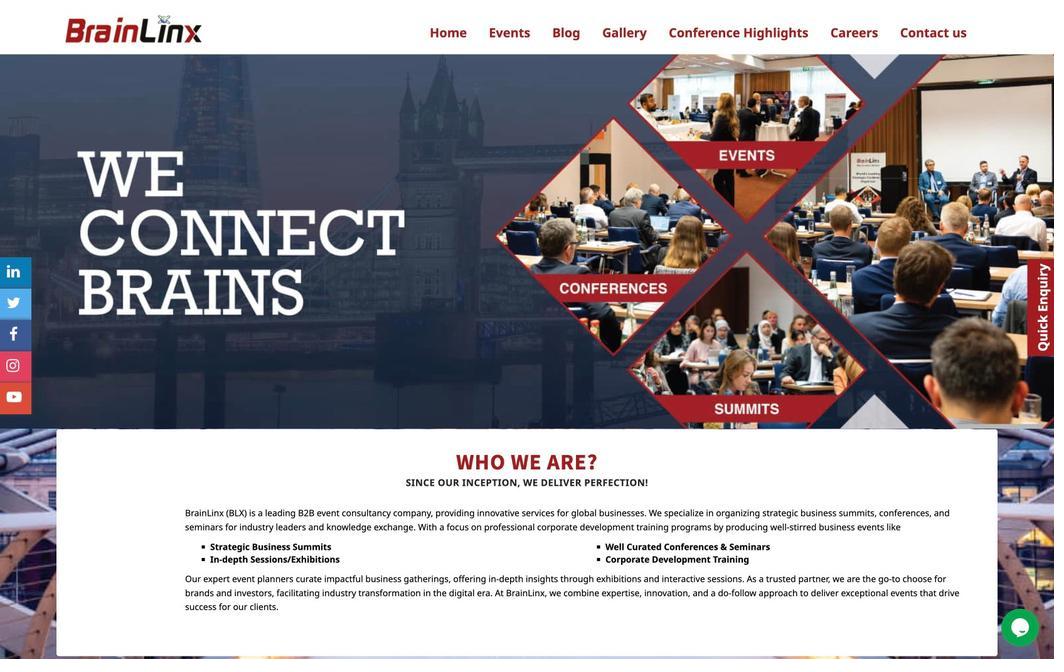 Task type: describe. For each thing, give the bounding box(es) containing it.
twitter image
[[7, 295, 21, 310]]

brainlinx logo image
[[62, 10, 203, 54]]

instagram image
[[6, 358, 19, 373]]



Task type: locate. For each thing, give the bounding box(es) containing it.
youtube play image
[[7, 390, 22, 405]]

linkedin image
[[7, 264, 20, 279]]

facebook image
[[9, 327, 18, 342]]



Task type: vqa. For each thing, say whether or not it's contained in the screenshot.
brainlinx focusing industries Electronics image
no



